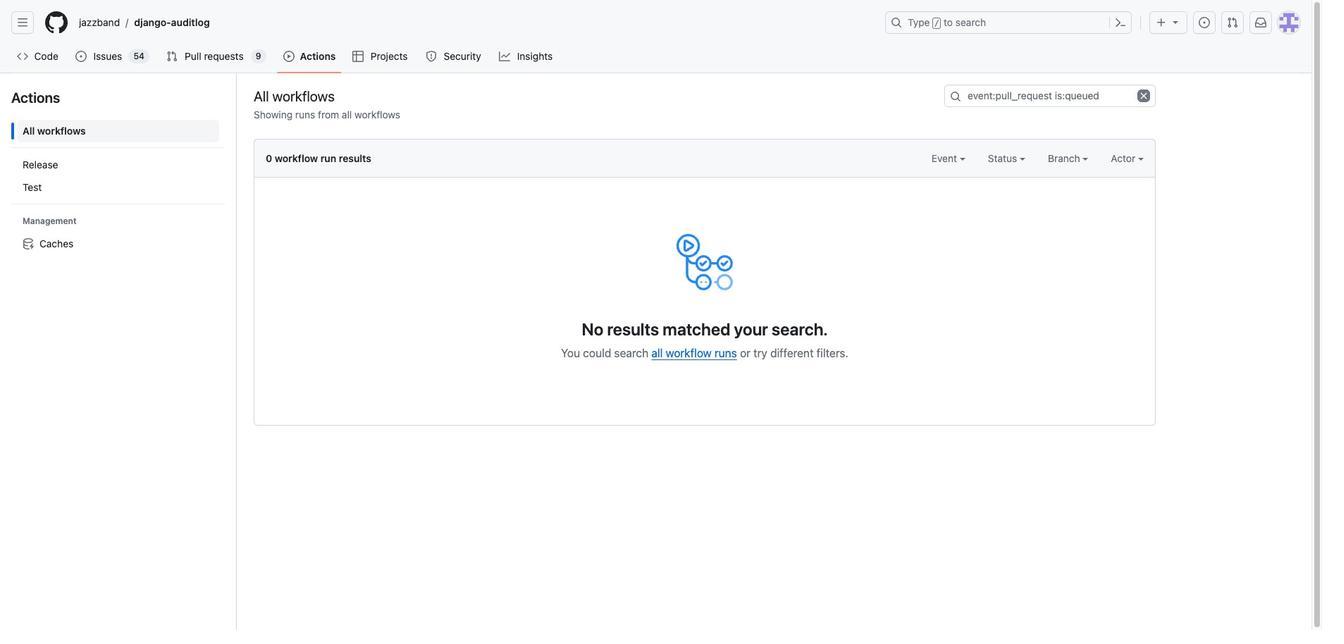 Task type: vqa. For each thing, say whether or not it's contained in the screenshot.
"to"
yes



Task type: describe. For each thing, give the bounding box(es) containing it.
github actions image
[[677, 234, 733, 291]]

run
[[321, 152, 337, 164]]

code
[[34, 50, 58, 62]]

0 vertical spatial runs
[[295, 109, 315, 121]]

actions link
[[278, 46, 342, 67]]

event button
[[932, 151, 966, 166]]

notifications image
[[1256, 17, 1267, 28]]

projects link
[[347, 46, 415, 67]]

play image
[[283, 51, 295, 62]]

0 vertical spatial all workflows
[[254, 88, 335, 104]]

54
[[134, 51, 145, 61]]

1 vertical spatial results
[[608, 319, 659, 339]]

status button
[[989, 151, 1026, 166]]

triangle down image
[[1171, 16, 1182, 28]]

release link
[[17, 154, 219, 176]]

different
[[771, 347, 814, 360]]

jazzband
[[79, 16, 120, 28]]

django-auditlog link
[[129, 11, 216, 34]]

1 horizontal spatial all
[[254, 88, 269, 104]]

security
[[444, 50, 481, 62]]

clear filters image
[[1138, 90, 1151, 102]]

could
[[583, 347, 612, 360]]

django-
[[134, 16, 171, 28]]

command palette image
[[1116, 17, 1127, 28]]

test
[[23, 181, 42, 193]]

to
[[944, 16, 953, 28]]

filters.
[[817, 347, 849, 360]]

try
[[754, 347, 768, 360]]

1 vertical spatial workflows
[[355, 109, 401, 121]]

pull
[[185, 50, 201, 62]]

requests
[[204, 50, 244, 62]]

issue opened image for the left the git pull request icon
[[76, 51, 87, 62]]

0 horizontal spatial workflow
[[275, 152, 318, 164]]

0 vertical spatial search
[[956, 16, 987, 28]]

code image
[[17, 51, 28, 62]]

filter workflows element
[[17, 154, 219, 199]]

management
[[23, 216, 77, 226]]

table image
[[353, 51, 364, 62]]

all for workflows
[[342, 109, 352, 121]]

Filter workflow runs search field
[[945, 85, 1157, 107]]

all workflows inside list
[[23, 125, 86, 137]]

projects
[[371, 50, 408, 62]]

your
[[735, 319, 769, 339]]

0 horizontal spatial actions
[[11, 90, 60, 106]]

test link
[[17, 176, 219, 199]]

actor button
[[1112, 151, 1145, 166]]

auditlog
[[171, 16, 210, 28]]

event
[[932, 152, 960, 164]]

from
[[318, 109, 339, 121]]

no results matched your search.
[[582, 319, 828, 339]]

security link
[[420, 46, 488, 67]]



Task type: locate. For each thing, give the bounding box(es) containing it.
all down matched at bottom right
[[652, 347, 663, 360]]

release
[[23, 159, 58, 171]]

workflows right from
[[355, 109, 401, 121]]

results right the run
[[339, 152, 372, 164]]

workflow down matched at bottom right
[[666, 347, 712, 360]]

actions
[[300, 50, 336, 62], [11, 90, 60, 106]]

0 horizontal spatial runs
[[295, 109, 315, 121]]

0 vertical spatial actions
[[300, 50, 336, 62]]

None search field
[[945, 85, 1157, 107]]

pull requests
[[185, 50, 244, 62]]

/ inside jazzband / django-auditlog
[[126, 17, 129, 29]]

1 vertical spatial all
[[652, 347, 663, 360]]

1 vertical spatial all workflows
[[23, 125, 86, 137]]

0
[[266, 152, 272, 164]]

showing runs from all workflows
[[254, 109, 401, 121]]

all up showing
[[254, 88, 269, 104]]

9
[[256, 51, 261, 61]]

/ left django-
[[126, 17, 129, 29]]

results right the no
[[608, 319, 659, 339]]

runs left the or
[[715, 347, 738, 360]]

workflows up "showing runs from all workflows"
[[272, 88, 335, 104]]

issue opened image
[[1200, 17, 1211, 28], [76, 51, 87, 62]]

workflow right 0
[[275, 152, 318, 164]]

actions down code link
[[11, 90, 60, 106]]

1 horizontal spatial search
[[956, 16, 987, 28]]

search right to
[[956, 16, 987, 28]]

0 vertical spatial all
[[342, 109, 352, 121]]

1 horizontal spatial workflows
[[272, 88, 335, 104]]

list
[[73, 11, 877, 34], [11, 114, 225, 261]]

code link
[[11, 46, 64, 67]]

0 vertical spatial issue opened image
[[1200, 17, 1211, 28]]

0 horizontal spatial /
[[126, 17, 129, 29]]

0 horizontal spatial workflows
[[37, 125, 86, 137]]

you could search all workflow runs or try different filters.
[[561, 347, 849, 360]]

0 vertical spatial all
[[254, 88, 269, 104]]

all for workflow
[[652, 347, 663, 360]]

search
[[956, 16, 987, 28], [615, 347, 649, 360]]

1 vertical spatial search
[[615, 347, 649, 360]]

1 vertical spatial all
[[23, 125, 35, 137]]

all
[[342, 109, 352, 121], [652, 347, 663, 360]]

0 vertical spatial git pull request image
[[1228, 17, 1239, 28]]

1 vertical spatial issue opened image
[[76, 51, 87, 62]]

actions right play image in the left of the page
[[300, 50, 336, 62]]

runs left from
[[295, 109, 315, 121]]

1 vertical spatial actions
[[11, 90, 60, 106]]

showing
[[254, 109, 293, 121]]

/ for type
[[935, 18, 940, 28]]

shield image
[[426, 51, 437, 62]]

0 horizontal spatial all workflows
[[23, 125, 86, 137]]

matched
[[663, 319, 731, 339]]

0 horizontal spatial search
[[615, 347, 649, 360]]

search right the could
[[615, 347, 649, 360]]

git pull request image left notifications icon
[[1228, 17, 1239, 28]]

1 horizontal spatial results
[[608, 319, 659, 339]]

0 horizontal spatial issue opened image
[[76, 51, 87, 62]]

1 horizontal spatial issue opened image
[[1200, 17, 1211, 28]]

branch
[[1049, 152, 1083, 164]]

0 horizontal spatial results
[[339, 152, 372, 164]]

all workflow runs link
[[652, 347, 738, 360]]

/
[[126, 17, 129, 29], [935, 18, 940, 28]]

all inside list
[[23, 125, 35, 137]]

/ for jazzband
[[126, 17, 129, 29]]

all workflows link
[[17, 120, 219, 142]]

jazzband / django-auditlog
[[79, 16, 210, 29]]

all workflows
[[254, 88, 335, 104], [23, 125, 86, 137]]

insights link
[[494, 46, 560, 67]]

plus image
[[1157, 17, 1168, 28]]

1 horizontal spatial runs
[[715, 347, 738, 360]]

list containing jazzband
[[73, 11, 877, 34]]

git pull request image
[[1228, 17, 1239, 28], [166, 51, 178, 62]]

homepage image
[[45, 11, 68, 34]]

caches link
[[17, 233, 219, 255]]

workflows inside list
[[37, 125, 86, 137]]

issue opened image left issues
[[76, 51, 87, 62]]

results
[[339, 152, 372, 164], [608, 319, 659, 339]]

caches
[[39, 238, 74, 250]]

0 horizontal spatial all
[[342, 109, 352, 121]]

type
[[908, 16, 931, 28]]

/ left to
[[935, 18, 940, 28]]

0 workflow run results
[[266, 152, 372, 164]]

0 horizontal spatial git pull request image
[[166, 51, 178, 62]]

all workflows up the release
[[23, 125, 86, 137]]

actor
[[1112, 152, 1139, 164]]

0 vertical spatial list
[[73, 11, 877, 34]]

1 horizontal spatial workflow
[[666, 347, 712, 360]]

1 horizontal spatial all workflows
[[254, 88, 335, 104]]

all up the release
[[23, 125, 35, 137]]

1 horizontal spatial /
[[935, 18, 940, 28]]

all right from
[[342, 109, 352, 121]]

runs
[[295, 109, 315, 121], [715, 347, 738, 360]]

1 horizontal spatial git pull request image
[[1228, 17, 1239, 28]]

graph image
[[499, 51, 511, 62]]

jazzband link
[[73, 11, 126, 34]]

1 horizontal spatial actions
[[300, 50, 336, 62]]

1 vertical spatial runs
[[715, 347, 738, 360]]

search image
[[951, 91, 962, 102]]

0 vertical spatial workflow
[[275, 152, 318, 164]]

1 vertical spatial workflow
[[666, 347, 712, 360]]

1 vertical spatial list
[[11, 114, 225, 261]]

issues
[[93, 50, 122, 62]]

you
[[561, 347, 580, 360]]

issue opened image for the rightmost the git pull request icon
[[1200, 17, 1211, 28]]

git pull request image left pull
[[166, 51, 178, 62]]

1 vertical spatial git pull request image
[[166, 51, 178, 62]]

type / to search
[[908, 16, 987, 28]]

all
[[254, 88, 269, 104], [23, 125, 35, 137]]

/ inside the "type / to search"
[[935, 18, 940, 28]]

workflows
[[272, 88, 335, 104], [355, 109, 401, 121], [37, 125, 86, 137]]

search.
[[772, 319, 828, 339]]

no
[[582, 319, 604, 339]]

issue opened image right triangle down image
[[1200, 17, 1211, 28]]

status
[[989, 152, 1020, 164]]

or
[[740, 347, 751, 360]]

1 horizontal spatial all
[[652, 347, 663, 360]]

list containing all workflows
[[11, 114, 225, 261]]

workflows up the release
[[37, 125, 86, 137]]

2 vertical spatial workflows
[[37, 125, 86, 137]]

workflow
[[275, 152, 318, 164], [666, 347, 712, 360]]

2 horizontal spatial workflows
[[355, 109, 401, 121]]

0 horizontal spatial all
[[23, 125, 35, 137]]

insights
[[517, 50, 553, 62]]

all workflows up showing
[[254, 88, 335, 104]]

0 vertical spatial results
[[339, 152, 372, 164]]

0 vertical spatial workflows
[[272, 88, 335, 104]]



